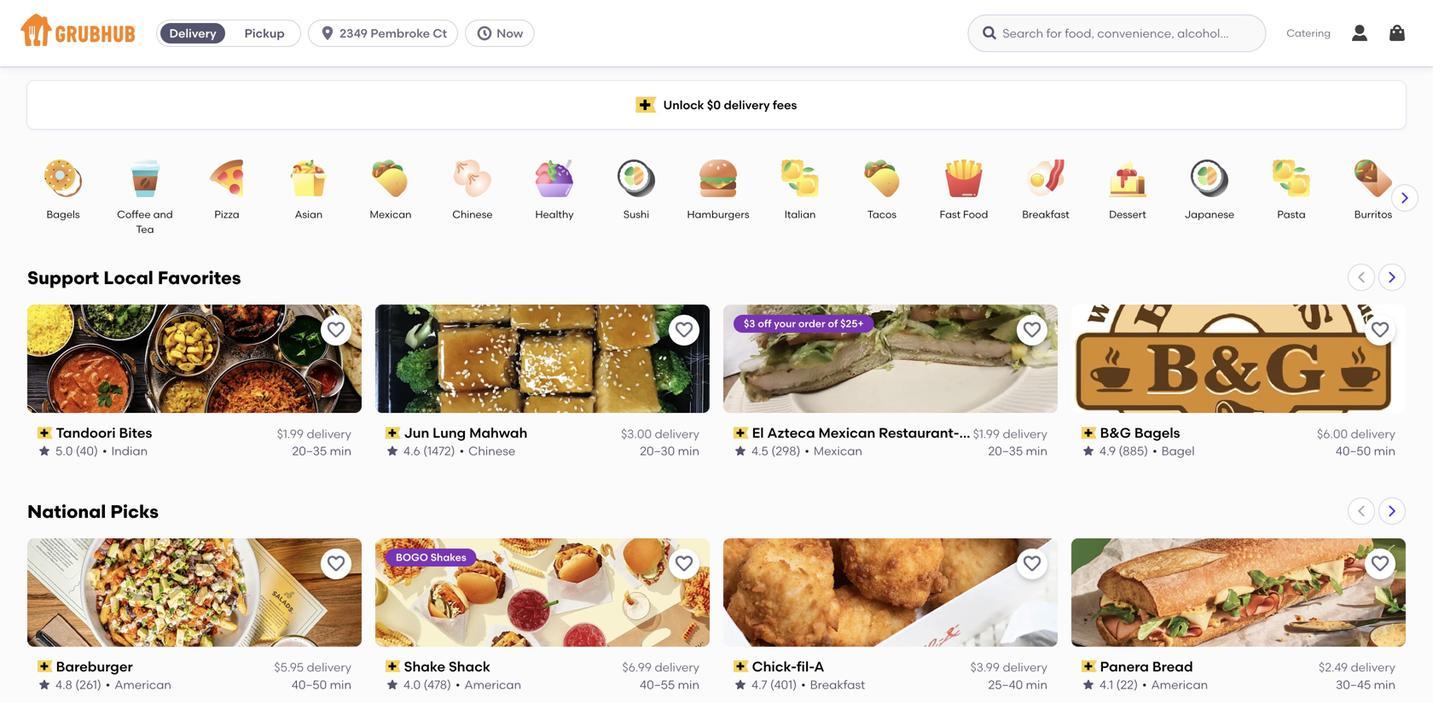 Task type: describe. For each thing, give the bounding box(es) containing it.
sushi
[[624, 208, 650, 221]]

delivery for lung
[[655, 427, 700, 441]]

sushi image
[[607, 160, 667, 197]]

main navigation navigation
[[0, 0, 1434, 67]]

0 horizontal spatial bagels
[[46, 208, 80, 221]]

hamburgers
[[687, 208, 750, 221]]

4.5
[[752, 444, 769, 458]]

italian image
[[771, 160, 830, 197]]

min for bread
[[1375, 678, 1396, 692]]

subscription pass image for chick-fil-a
[[734, 661, 749, 673]]

40–50 min for b&g bagels
[[1336, 444, 1396, 458]]

delivery for bread
[[1351, 660, 1396, 675]]

fast
[[940, 208, 961, 221]]

$3.99 delivery
[[971, 660, 1048, 675]]

2349 pembroke ct
[[340, 26, 447, 41]]

local
[[104, 267, 153, 289]]

star icon image for tandoori bites
[[38, 444, 51, 458]]

lung
[[433, 425, 466, 441]]

40–50 for b&g bagels
[[1336, 444, 1372, 458]]

save this restaurant button for b&g bagels
[[1366, 315, 1396, 346]]

save this restaurant image for chick-fil-a
[[1023, 554, 1043, 574]]

el azteca mexican restaurant-mahwah
[[753, 425, 1018, 441]]

Search for food, convenience, alcohol... search field
[[968, 15, 1267, 52]]

subscription pass image for tandoori bites
[[38, 427, 53, 439]]

pasta image
[[1262, 160, 1322, 197]]

support local favorites
[[27, 267, 241, 289]]

4.6 (1472)
[[404, 444, 455, 458]]

bareburger
[[56, 658, 133, 675]]

subscription pass image for shake shack
[[386, 661, 401, 673]]

b&g bagels
[[1101, 425, 1181, 441]]

caret left icon image for support local favorites
[[1355, 271, 1369, 284]]

$2.49
[[1320, 660, 1349, 675]]

(478)
[[424, 678, 451, 692]]

delivery
[[169, 26, 217, 41]]

national
[[27, 501, 106, 523]]

chick-fil-a logo image
[[724, 538, 1058, 647]]

subscription pass image for el azteca mexican restaurant-mahwah
[[734, 427, 749, 439]]

0 vertical spatial chinese
[[453, 208, 493, 221]]

20–30
[[640, 444, 675, 458]]

star icon image for shake shack
[[386, 678, 399, 692]]

of
[[828, 318, 838, 330]]

1 vertical spatial chinese
[[469, 444, 516, 458]]

grubhub plus flag logo image
[[636, 97, 657, 113]]

4.9 (885)
[[1100, 444, 1149, 458]]

40–55 min
[[640, 678, 700, 692]]

delivery for azteca
[[1003, 427, 1048, 441]]

shake shack
[[404, 658, 491, 675]]

save this restaurant image for tandoori bites
[[326, 320, 347, 341]]

save this restaurant button for tandoori bites
[[321, 315, 352, 346]]

• for el azteca mexican restaurant-mahwah
[[805, 444, 810, 458]]

4.8
[[55, 678, 72, 692]]

shake shack logo image
[[376, 538, 710, 647]]

$3.99
[[971, 660, 1000, 675]]

min for bagels
[[1375, 444, 1396, 458]]

tandoori bites
[[56, 425, 152, 441]]

burritos
[[1355, 208, 1393, 221]]

jun lung mahwah  logo image
[[376, 305, 710, 413]]

$1.99 delivery for tandoori bites
[[277, 427, 352, 441]]

• for panera bread
[[1143, 678, 1148, 692]]

your
[[774, 318, 796, 330]]

b&g
[[1101, 425, 1132, 441]]

• breakfast
[[802, 678, 866, 692]]

• for jun lung mahwah
[[460, 444, 464, 458]]

now
[[497, 26, 524, 41]]

4.5 (298)
[[752, 444, 801, 458]]

20–35 for el azteca mexican restaurant-mahwah
[[989, 444, 1024, 458]]

restaurant-
[[879, 425, 960, 441]]

• for bareburger
[[106, 678, 110, 692]]

min for lung
[[678, 444, 700, 458]]

fil-
[[797, 658, 815, 675]]

(40)
[[76, 444, 98, 458]]

delivery for fil-
[[1003, 660, 1048, 675]]

tacos
[[868, 208, 897, 221]]

$2.49 delivery
[[1320, 660, 1396, 675]]

• chinese
[[460, 444, 516, 458]]

a
[[815, 658, 825, 675]]

azteca
[[768, 425, 816, 441]]

• bagel
[[1153, 444, 1195, 458]]

(261)
[[75, 678, 101, 692]]

save this restaurant image for jun lung mahwah
[[674, 320, 695, 341]]

save this restaurant image for panera bread
[[1371, 554, 1391, 574]]

svg image
[[476, 25, 493, 42]]

pickup button
[[229, 20, 301, 47]]

star icon image for panera bread
[[1082, 678, 1096, 692]]

bread
[[1153, 658, 1194, 675]]

jun lung mahwah
[[404, 425, 528, 441]]

$3.00
[[621, 427, 652, 441]]

• indian
[[102, 444, 148, 458]]

0 vertical spatial mexican
[[370, 208, 412, 221]]

bagel
[[1162, 444, 1195, 458]]

shake
[[404, 658, 446, 675]]

asian
[[295, 208, 323, 221]]

tandoori
[[56, 425, 116, 441]]

$3 off your order of $25+
[[744, 318, 864, 330]]

shakes
[[431, 551, 467, 564]]

• for b&g bagels
[[1153, 444, 1158, 458]]

$1.99 for tandoori bites
[[277, 427, 304, 441]]

1 vertical spatial breakfast
[[811, 678, 866, 692]]

chinese image
[[443, 160, 503, 197]]

el azteca mexican restaurant-mahwah logo image
[[724, 305, 1058, 413]]

5.0 (40)
[[55, 444, 98, 458]]

japanese
[[1185, 208, 1235, 221]]

$0
[[707, 98, 721, 112]]

caret right icon image for national picks
[[1386, 504, 1400, 518]]

$5.95 delivery
[[274, 660, 352, 675]]

min down $5.95 delivery
[[330, 678, 352, 692]]

tandoori bites logo image
[[27, 305, 362, 413]]

$1.99 delivery for el azteca mexican restaurant-mahwah
[[974, 427, 1048, 441]]

save this restaurant image for b&g bagels
[[1371, 320, 1391, 341]]

$6.99
[[623, 660, 652, 675]]

subscription pass image for jun lung mahwah
[[386, 427, 401, 439]]

30–45
[[1337, 678, 1372, 692]]

40–50 for bareburger
[[292, 678, 327, 692]]

support
[[27, 267, 99, 289]]

american for bareburger
[[115, 678, 172, 692]]

italian
[[785, 208, 816, 221]]

breakfast image
[[1017, 160, 1076, 197]]

(401)
[[771, 678, 797, 692]]

5.0
[[55, 444, 73, 458]]

• for tandoori bites
[[102, 444, 107, 458]]

star icon image for chick-fil-a
[[734, 678, 748, 692]]

• american for shake shack
[[456, 678, 522, 692]]

4.7
[[752, 678, 768, 692]]

coffee and tea
[[117, 208, 173, 235]]

pizza
[[215, 208, 240, 221]]

2 vertical spatial mexican
[[814, 444, 863, 458]]

shack
[[449, 658, 491, 675]]

1 vertical spatial mexican
[[819, 425, 876, 441]]

$3
[[744, 318, 756, 330]]

4.6
[[404, 444, 421, 458]]

asian image
[[279, 160, 339, 197]]

4.7 (401)
[[752, 678, 797, 692]]

caret left icon image for national picks
[[1355, 504, 1369, 518]]



Task type: locate. For each thing, give the bounding box(es) containing it.
min for azteca
[[1026, 444, 1048, 458]]

0 horizontal spatial $1.99
[[277, 427, 304, 441]]

min for fil-
[[1026, 678, 1048, 692]]

1 vertical spatial caret right icon image
[[1386, 271, 1400, 284]]

chick-fil-a
[[753, 658, 825, 675]]

star icon image for b&g bagels
[[1082, 444, 1096, 458]]

mexican down mexican image
[[370, 208, 412, 221]]

1 horizontal spatial 40–50
[[1336, 444, 1372, 458]]

4.0 (478)
[[404, 678, 451, 692]]

2 20–35 from the left
[[989, 444, 1024, 458]]

20–35
[[292, 444, 327, 458], [989, 444, 1024, 458]]

$6.00 delivery
[[1318, 427, 1396, 441]]

save this restaurant image
[[1371, 320, 1391, 341], [326, 554, 347, 574], [674, 554, 695, 574]]

star icon image left the 4.0
[[386, 678, 399, 692]]

national picks
[[27, 501, 159, 523]]

panera
[[1101, 658, 1150, 675]]

breakfast down "a"
[[811, 678, 866, 692]]

american down bread
[[1152, 678, 1209, 692]]

star icon image
[[38, 444, 51, 458], [386, 444, 399, 458], [734, 444, 748, 458], [1082, 444, 1096, 458], [38, 678, 51, 692], [386, 678, 399, 692], [734, 678, 748, 692], [1082, 678, 1096, 692]]

bagels image
[[33, 160, 93, 197]]

subscription pass image for bareburger
[[38, 661, 53, 673]]

chinese
[[453, 208, 493, 221], [469, 444, 516, 458]]

• right (478)
[[456, 678, 460, 692]]

• for chick-fil-a
[[802, 678, 806, 692]]

min down $6.00 delivery
[[1375, 444, 1396, 458]]

4 subscription pass image from the left
[[1082, 661, 1097, 673]]

1 vertical spatial 40–50 min
[[292, 678, 352, 692]]

0 horizontal spatial $1.99 delivery
[[277, 427, 352, 441]]

bagels up • bagel
[[1135, 425, 1181, 441]]

panera bread
[[1101, 658, 1194, 675]]

$1.99
[[277, 427, 304, 441], [974, 427, 1000, 441]]

(22)
[[1117, 678, 1139, 692]]

• american down bareburger
[[106, 678, 172, 692]]

save this restaurant image
[[326, 320, 347, 341], [674, 320, 695, 341], [1023, 320, 1043, 341], [1023, 554, 1043, 574], [1371, 554, 1391, 574]]

• american for panera bread
[[1143, 678, 1209, 692]]

40–50
[[1336, 444, 1372, 458], [292, 678, 327, 692]]

2349
[[340, 26, 368, 41]]

$6.99 delivery
[[623, 660, 700, 675]]

coffee
[[117, 208, 151, 221]]

2349 pembroke ct button
[[308, 20, 465, 47]]

• for shake shack
[[456, 678, 460, 692]]

20–35 for tandoori bites
[[292, 444, 327, 458]]

20–35 min
[[292, 444, 352, 458], [989, 444, 1048, 458]]

40–50 down $5.95 delivery
[[292, 678, 327, 692]]

jun
[[404, 425, 430, 441]]

• american down bread
[[1143, 678, 1209, 692]]

1 horizontal spatial 40–50 min
[[1336, 444, 1396, 458]]

0 vertical spatial 40–50 min
[[1336, 444, 1396, 458]]

min left the 4.6
[[330, 444, 352, 458]]

1 horizontal spatial 20–35
[[989, 444, 1024, 458]]

subscription pass image left b&g
[[1082, 427, 1097, 439]]

20–35 min for el azteca mexican restaurant-mahwah
[[989, 444, 1048, 458]]

1 horizontal spatial $1.99 delivery
[[974, 427, 1048, 441]]

1 vertical spatial 40–50
[[292, 678, 327, 692]]

subscription pass image left tandoori
[[38, 427, 53, 439]]

save this restaurant button for bareburger
[[321, 549, 352, 579]]

caret left icon image down burritos
[[1355, 271, 1369, 284]]

pembroke
[[371, 26, 430, 41]]

• right (22) at right bottom
[[1143, 678, 1148, 692]]

subscription pass image left bareburger
[[38, 661, 53, 673]]

4.9
[[1100, 444, 1116, 458]]

star icon image left the 4.6
[[386, 444, 399, 458]]

0 vertical spatial 40–50
[[1336, 444, 1372, 458]]

pickup
[[245, 26, 285, 41]]

0 vertical spatial breakfast
[[1023, 208, 1070, 221]]

healthy
[[536, 208, 574, 221]]

• american for bareburger
[[106, 678, 172, 692]]

delivery for bites
[[307, 427, 352, 441]]

panera bread logo image
[[1072, 538, 1407, 647]]

american for shake shack
[[465, 678, 522, 692]]

mexican image
[[361, 160, 421, 197]]

save this restaurant button for panera bread
[[1366, 549, 1396, 579]]

indian
[[111, 444, 148, 458]]

4.1
[[1100, 678, 1114, 692]]

• down jun lung mahwah
[[460, 444, 464, 458]]

save this restaurant button for jun lung mahwah
[[669, 315, 700, 346]]

dessert
[[1110, 208, 1147, 221]]

subscription pass image left el
[[734, 427, 749, 439]]

japanese image
[[1180, 160, 1240, 197]]

save this restaurant button
[[321, 315, 352, 346], [669, 315, 700, 346], [1017, 315, 1048, 346], [1366, 315, 1396, 346], [321, 549, 352, 579], [669, 549, 700, 579], [1017, 549, 1048, 579], [1366, 549, 1396, 579]]

0 horizontal spatial mahwah
[[469, 425, 528, 441]]

b&g bagels logo image
[[1072, 305, 1407, 413]]

subscription pass image left chick-
[[734, 661, 749, 673]]

0 vertical spatial bagels
[[46, 208, 80, 221]]

0 horizontal spatial breakfast
[[811, 678, 866, 692]]

2 mahwah from the left
[[960, 425, 1018, 441]]

subscription pass image left shake
[[386, 661, 401, 673]]

1 horizontal spatial american
[[465, 678, 522, 692]]

1 horizontal spatial save this restaurant image
[[674, 554, 695, 574]]

caret right icon image for support local favorites
[[1386, 271, 1400, 284]]

svg image
[[1350, 23, 1371, 44], [1388, 23, 1408, 44], [319, 25, 336, 42], [982, 25, 999, 42]]

healthy image
[[525, 160, 585, 197]]

save this restaurant image for bareburger
[[326, 554, 347, 574]]

star icon image left 5.0
[[38, 444, 51, 458]]

1 20–35 min from the left
[[292, 444, 352, 458]]

0 horizontal spatial 20–35 min
[[292, 444, 352, 458]]

• american
[[106, 678, 172, 692], [456, 678, 522, 692], [1143, 678, 1209, 692]]

min left 4.9
[[1026, 444, 1048, 458]]

min right "20–30"
[[678, 444, 700, 458]]

star icon image left 4.1
[[1082, 678, 1096, 692]]

• right (298)
[[805, 444, 810, 458]]

star icon image left 4.7
[[734, 678, 748, 692]]

0 horizontal spatial 40–50
[[292, 678, 327, 692]]

pizza image
[[197, 160, 257, 197]]

mexican
[[370, 208, 412, 221], [819, 425, 876, 441], [814, 444, 863, 458]]

1 • american from the left
[[106, 678, 172, 692]]

and
[[153, 208, 173, 221]]

caret right icon image
[[1399, 191, 1413, 205], [1386, 271, 1400, 284], [1386, 504, 1400, 518]]

subscription pass image
[[38, 427, 53, 439], [386, 427, 401, 439], [734, 427, 749, 439], [1082, 427, 1097, 439]]

• mexican
[[805, 444, 863, 458]]

save this restaurant button for chick-fil-a
[[1017, 549, 1048, 579]]

bogo
[[396, 551, 428, 564]]

breakfast
[[1023, 208, 1070, 221], [811, 678, 866, 692]]

2 horizontal spatial american
[[1152, 678, 1209, 692]]

(298)
[[772, 444, 801, 458]]

min right 25–40
[[1026, 678, 1048, 692]]

min for bites
[[330, 444, 352, 458]]

$25+
[[841, 318, 864, 330]]

star icon image for el azteca mexican restaurant-mahwah
[[734, 444, 748, 458]]

3 • american from the left
[[1143, 678, 1209, 692]]

2 $1.99 delivery from the left
[[974, 427, 1048, 441]]

3 subscription pass image from the left
[[734, 427, 749, 439]]

2 subscription pass image from the left
[[386, 427, 401, 439]]

0 vertical spatial caret right icon image
[[1399, 191, 1413, 205]]

mexican up • mexican
[[819, 425, 876, 441]]

4.1 (22)
[[1100, 678, 1139, 692]]

american for panera bread
[[1152, 678, 1209, 692]]

food
[[964, 208, 989, 221]]

40–50 min down $5.95 delivery
[[292, 678, 352, 692]]

$5.95
[[274, 660, 304, 675]]

2 20–35 min from the left
[[989, 444, 1048, 458]]

delivery
[[724, 98, 770, 112], [307, 427, 352, 441], [655, 427, 700, 441], [1003, 427, 1048, 441], [1351, 427, 1396, 441], [307, 660, 352, 675], [655, 660, 700, 675], [1003, 660, 1048, 675], [1351, 660, 1396, 675]]

25–40
[[989, 678, 1024, 692]]

1 $1.99 delivery from the left
[[277, 427, 352, 441]]

•
[[102, 444, 107, 458], [460, 444, 464, 458], [805, 444, 810, 458], [1153, 444, 1158, 458], [106, 678, 110, 692], [456, 678, 460, 692], [802, 678, 806, 692], [1143, 678, 1148, 692]]

chinese down jun lung mahwah
[[469, 444, 516, 458]]

star icon image for bareburger
[[38, 678, 51, 692]]

dessert image
[[1098, 160, 1158, 197]]

min for shack
[[678, 678, 700, 692]]

subscription pass image left panera
[[1082, 661, 1097, 673]]

• right (40)
[[102, 444, 107, 458]]

delivery for bagels
[[1351, 427, 1396, 441]]

1 vertical spatial bagels
[[1135, 425, 1181, 441]]

1 horizontal spatial • american
[[456, 678, 522, 692]]

2 subscription pass image from the left
[[386, 661, 401, 673]]

1 caret left icon image from the top
[[1355, 271, 1369, 284]]

4.0
[[404, 678, 421, 692]]

1 vertical spatial caret left icon image
[[1355, 504, 1369, 518]]

4.8 (261)
[[55, 678, 101, 692]]

0 horizontal spatial save this restaurant image
[[326, 554, 347, 574]]

1 20–35 from the left
[[292, 444, 327, 458]]

fast food image
[[935, 160, 994, 197]]

1 horizontal spatial 20–35 min
[[989, 444, 1048, 458]]

burritos image
[[1344, 160, 1404, 197]]

min
[[330, 444, 352, 458], [678, 444, 700, 458], [1026, 444, 1048, 458], [1375, 444, 1396, 458], [330, 678, 352, 692], [678, 678, 700, 692], [1026, 678, 1048, 692], [1375, 678, 1396, 692]]

caret left icon image
[[1355, 271, 1369, 284], [1355, 504, 1369, 518]]

$1.99 for el azteca mexican restaurant-mahwah
[[974, 427, 1000, 441]]

star icon image for jun lung mahwah
[[386, 444, 399, 458]]

star icon image left 4.8
[[38, 678, 51, 692]]

$6.00
[[1318, 427, 1349, 441]]

40–50 min for bareburger
[[292, 678, 352, 692]]

30–45 min
[[1337, 678, 1396, 692]]

order
[[799, 318, 826, 330]]

2 $1.99 from the left
[[974, 427, 1000, 441]]

1 mahwah from the left
[[469, 425, 528, 441]]

ct
[[433, 26, 447, 41]]

40–55
[[640, 678, 675, 692]]

4 subscription pass image from the left
[[1082, 427, 1097, 439]]

chinese down chinese image at the left top of page
[[453, 208, 493, 221]]

bites
[[119, 425, 152, 441]]

0 vertical spatial caret left icon image
[[1355, 271, 1369, 284]]

0 horizontal spatial 20–35
[[292, 444, 327, 458]]

2 caret left icon image from the top
[[1355, 504, 1369, 518]]

1 $1.99 from the left
[[277, 427, 304, 441]]

40–50 min
[[1336, 444, 1396, 458], [292, 678, 352, 692]]

0 horizontal spatial american
[[115, 678, 172, 692]]

mexican down el azteca mexican restaurant-mahwah
[[814, 444, 863, 458]]

min right 30–45
[[1375, 678, 1396, 692]]

2 horizontal spatial • american
[[1143, 678, 1209, 692]]

1 horizontal spatial $1.99
[[974, 427, 1000, 441]]

subscription pass image for b&g bagels
[[1082, 427, 1097, 439]]

delivery for shack
[[655, 660, 700, 675]]

american down 'shack' at left
[[465, 678, 522, 692]]

tea
[[136, 223, 154, 235]]

2 american from the left
[[465, 678, 522, 692]]

catering button
[[1275, 14, 1343, 53]]

• right (885)
[[1153, 444, 1158, 458]]

star icon image left 4.9
[[1082, 444, 1096, 458]]

(1472)
[[423, 444, 455, 458]]

20–35 min for tandoori bites
[[292, 444, 352, 458]]

breakfast down breakfast image at the top
[[1023, 208, 1070, 221]]

subscription pass image left 'jun'
[[386, 427, 401, 439]]

• american down 'shack' at left
[[456, 678, 522, 692]]

tacos image
[[853, 160, 912, 197]]

chick-
[[753, 658, 797, 675]]

hamburgers image
[[689, 160, 749, 197]]

favorites
[[158, 267, 241, 289]]

subscription pass image
[[38, 661, 53, 673], [386, 661, 401, 673], [734, 661, 749, 673], [1082, 661, 1097, 673]]

off
[[758, 318, 772, 330]]

1 horizontal spatial bagels
[[1135, 425, 1181, 441]]

pasta
[[1278, 208, 1306, 221]]

now button
[[465, 20, 541, 47]]

0 horizontal spatial • american
[[106, 678, 172, 692]]

3 subscription pass image from the left
[[734, 661, 749, 673]]

20–30 min
[[640, 444, 700, 458]]

catering
[[1287, 27, 1331, 39]]

caret left icon image down $6.00 delivery
[[1355, 504, 1369, 518]]

bareburger logo image
[[27, 538, 362, 647]]

svg image inside 2349 pembroke ct button
[[319, 25, 336, 42]]

el
[[753, 425, 764, 441]]

1 horizontal spatial breakfast
[[1023, 208, 1070, 221]]

2 horizontal spatial save this restaurant image
[[1371, 320, 1391, 341]]

(885)
[[1119, 444, 1149, 458]]

1 american from the left
[[115, 678, 172, 692]]

american down bareburger
[[115, 678, 172, 692]]

1 subscription pass image from the left
[[38, 427, 53, 439]]

2 vertical spatial caret right icon image
[[1386, 504, 1400, 518]]

star icon image left 4.5
[[734, 444, 748, 458]]

40–50 down $6.00 delivery
[[1336, 444, 1372, 458]]

2 • american from the left
[[456, 678, 522, 692]]

$3.00 delivery
[[621, 427, 700, 441]]

min right 40–55
[[678, 678, 700, 692]]

0 horizontal spatial 40–50 min
[[292, 678, 352, 692]]

40–50 min down $6.00 delivery
[[1336, 444, 1396, 458]]

1 horizontal spatial mahwah
[[960, 425, 1018, 441]]

bagels down the bagels "image"
[[46, 208, 80, 221]]

• right (261) at left
[[106, 678, 110, 692]]

1 subscription pass image from the left
[[38, 661, 53, 673]]

coffee and tea image
[[115, 160, 175, 197]]

subscription pass image for panera bread
[[1082, 661, 1097, 673]]

3 american from the left
[[1152, 678, 1209, 692]]

• down fil-
[[802, 678, 806, 692]]



Task type: vqa. For each thing, say whether or not it's contained in the screenshot.
4th +$6.59 from the bottom
no



